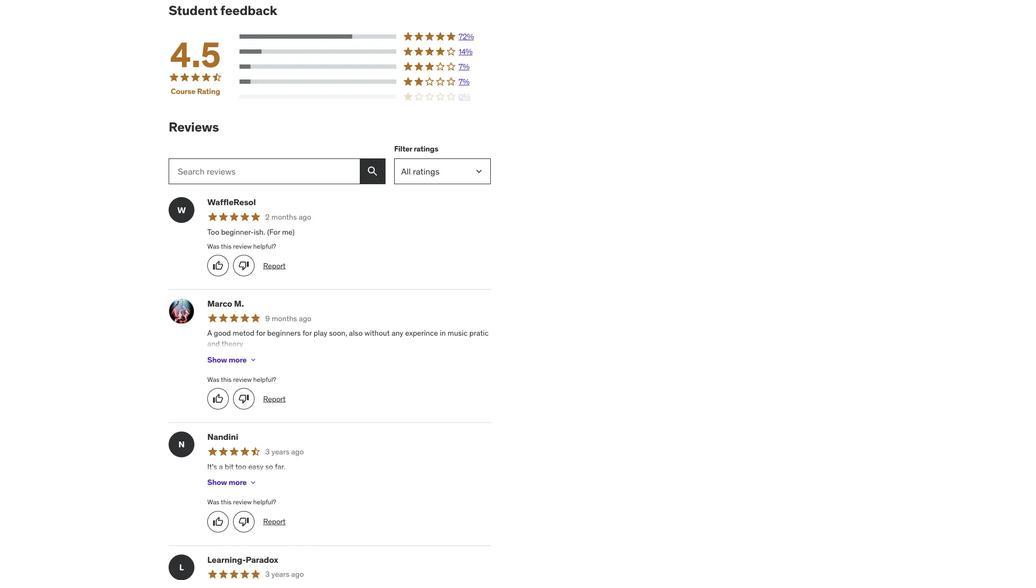 Task type: locate. For each thing, give the bounding box(es) containing it.
3 years ago for learning-paradox
[[265, 570, 304, 579]]

review
[[233, 242, 252, 250], [233, 375, 252, 384], [233, 498, 252, 506]]

2 was this review helpful? from the top
[[207, 375, 276, 384]]

1 vertical spatial mark as helpful image
[[213, 394, 224, 404]]

was
[[207, 242, 220, 250], [207, 375, 220, 384], [207, 498, 220, 506]]

0 vertical spatial this
[[221, 242, 232, 250]]

helpful? down xsmall image at the bottom left
[[253, 498, 276, 506]]

review down xsmall image at the bottom left
[[233, 498, 252, 506]]

0 vertical spatial helpful?
[[253, 242, 276, 250]]

helpful?
[[253, 242, 276, 250], [253, 375, 276, 384], [253, 498, 276, 506]]

1 vertical spatial show more button
[[207, 472, 258, 494]]

2 report button from the top
[[263, 394, 286, 404]]

1 3 years ago from the top
[[265, 447, 304, 457]]

ish.
[[254, 227, 265, 237]]

7%
[[459, 62, 470, 71], [459, 77, 470, 86]]

2 vertical spatial helpful?
[[253, 498, 276, 506]]

0 vertical spatial was
[[207, 242, 220, 250]]

1 helpful? from the top
[[253, 242, 276, 250]]

3 up the so
[[265, 447, 270, 457]]

this down theory
[[221, 375, 232, 384]]

more left xsmall image at the bottom left
[[229, 478, 247, 487]]

it's
[[207, 462, 217, 471]]

report button for w
[[263, 260, 286, 271]]

0% button
[[240, 91, 491, 102]]

a
[[219, 462, 223, 471]]

years
[[272, 447, 290, 457], [272, 570, 290, 579]]

too
[[207, 227, 219, 237]]

helpful? down xsmall icon
[[253, 375, 276, 384]]

show down and
[[207, 355, 227, 365]]

for down 9
[[256, 328, 266, 338]]

learning-paradox
[[207, 554, 278, 565]]

mark as helpful image for w
[[213, 260, 224, 271]]

show more button down bit
[[207, 472, 258, 494]]

report button right mark as unhelpful icon
[[263, 394, 286, 404]]

7% up 0% in the top left of the page
[[459, 77, 470, 86]]

1 for from the left
[[256, 328, 266, 338]]

report button up paradox
[[263, 517, 286, 527]]

experince
[[405, 328, 438, 338]]

was this review helpful? up mark as unhelpful icon
[[207, 375, 276, 384]]

7% button up 0% button
[[240, 76, 491, 87]]

mark as helpful image left mark as unhelpful icon
[[213, 394, 224, 404]]

waffleresol
[[207, 197, 256, 208]]

2 vertical spatial report button
[[263, 517, 286, 527]]

2 3 years ago from the top
[[265, 570, 304, 579]]

xsmall image
[[249, 356, 258, 364]]

too beginner-ish. (for me)
[[207, 227, 295, 237]]

mark as helpful image up learning-
[[213, 517, 224, 527]]

1 mark as helpful image from the top
[[213, 260, 224, 271]]

mark as unhelpful image down beginner-
[[239, 260, 249, 271]]

2 vertical spatial was
[[207, 498, 220, 506]]

paradox
[[246, 554, 278, 565]]

2 mark as unhelpful image from the top
[[239, 517, 249, 527]]

1 vertical spatial was
[[207, 375, 220, 384]]

mark as unhelpful image for nandini
[[239, 517, 249, 527]]

2 show from the top
[[207, 478, 227, 487]]

0 vertical spatial review
[[233, 242, 252, 250]]

1 report button from the top
[[263, 260, 286, 271]]

was this review helpful? for nandini
[[207, 498, 276, 506]]

2 vertical spatial this
[[221, 498, 232, 506]]

years up far.
[[272, 447, 290, 457]]

1 this from the top
[[221, 242, 232, 250]]

review up mark as unhelpful icon
[[233, 375, 252, 384]]

0 vertical spatial 3
[[265, 447, 270, 457]]

ago for learning-paradox
[[291, 570, 304, 579]]

mark as unhelpful image up learning-paradox
[[239, 517, 249, 527]]

72%
[[459, 32, 474, 41]]

months
[[272, 212, 297, 222], [272, 314, 297, 323]]

0 vertical spatial 3 years ago
[[265, 447, 304, 457]]

3 report from the top
[[263, 517, 286, 527]]

1 vertical spatial 7% button
[[240, 76, 491, 87]]

0 vertical spatial 7% button
[[240, 61, 491, 72]]

show more down theory
[[207, 355, 247, 365]]

3 helpful? from the top
[[253, 498, 276, 506]]

this down bit
[[221, 498, 232, 506]]

1 review from the top
[[233, 242, 252, 250]]

report button down (for at the top left
[[263, 260, 286, 271]]

was this review helpful? for waffleresol
[[207, 242, 276, 250]]

1 report from the top
[[263, 261, 286, 270]]

1 was from the top
[[207, 242, 220, 250]]

2 years from the top
[[272, 570, 290, 579]]

0 vertical spatial more
[[229, 355, 247, 365]]

was down it's
[[207, 498, 220, 506]]

course
[[171, 86, 196, 96]]

2 show more button from the top
[[207, 472, 258, 494]]

3 review from the top
[[233, 498, 252, 506]]

3 report button from the top
[[263, 517, 286, 527]]

0 vertical spatial show more
[[207, 355, 247, 365]]

2 months from the top
[[272, 314, 297, 323]]

in
[[440, 328, 446, 338]]

7% button down 14% button
[[240, 61, 491, 72]]

2 vertical spatial report
[[263, 517, 286, 527]]

more left xsmall icon
[[229, 355, 247, 365]]

3 for nandini
[[265, 447, 270, 457]]

was down and
[[207, 375, 220, 384]]

was down too
[[207, 242, 220, 250]]

1 vertical spatial was this review helpful?
[[207, 375, 276, 384]]

easy
[[248, 462, 264, 471]]

2 helpful? from the top
[[253, 375, 276, 384]]

3 mark as helpful image from the top
[[213, 517, 224, 527]]

mark as helpful image
[[213, 260, 224, 271], [213, 394, 224, 404], [213, 517, 224, 527]]

1 vertical spatial show more
[[207, 478, 247, 487]]

was this review helpful?
[[207, 242, 276, 250], [207, 375, 276, 384], [207, 498, 276, 506]]

3 was from the top
[[207, 498, 220, 506]]

0 vertical spatial show
[[207, 355, 227, 365]]

1 years from the top
[[272, 447, 290, 457]]

1 vertical spatial review
[[233, 375, 252, 384]]

1 vertical spatial show
[[207, 478, 227, 487]]

review for nandini
[[233, 498, 252, 506]]

report down (for at the top left
[[263, 261, 286, 270]]

show more button down theory
[[207, 349, 258, 371]]

course rating
[[171, 86, 220, 96]]

1 vertical spatial 7%
[[459, 77, 470, 86]]

years down paradox
[[272, 570, 290, 579]]

1 vertical spatial report button
[[263, 394, 286, 404]]

2 more from the top
[[229, 478, 247, 487]]

1 vertical spatial months
[[272, 314, 297, 323]]

1 vertical spatial report
[[263, 394, 286, 404]]

helpful? down ish.
[[253, 242, 276, 250]]

3 this from the top
[[221, 498, 232, 506]]

mark as helpful image down too
[[213, 260, 224, 271]]

was this review helpful? down beginner-
[[207, 242, 276, 250]]

2 vertical spatial was this review helpful?
[[207, 498, 276, 506]]

months up 'me)'
[[272, 212, 297, 222]]

1 vertical spatial mark as unhelpful image
[[239, 517, 249, 527]]

1 vertical spatial this
[[221, 375, 232, 384]]

3 was this review helpful? from the top
[[207, 498, 276, 506]]

months for marco m.
[[272, 314, 297, 323]]

1 vertical spatial years
[[272, 570, 290, 579]]

a
[[207, 328, 212, 338]]

music
[[448, 328, 468, 338]]

was this review helpful? down xsmall image at the bottom left
[[207, 498, 276, 506]]

show
[[207, 355, 227, 365], [207, 478, 227, 487]]

show more for marco m.
[[207, 355, 247, 365]]

mark as unhelpful image for waffleresol
[[239, 260, 249, 271]]

2 report from the top
[[263, 394, 286, 404]]

mark as unhelpful image
[[239, 260, 249, 271], [239, 517, 249, 527]]

2 show more from the top
[[207, 478, 247, 487]]

soon,
[[329, 328, 347, 338]]

3 years ago
[[265, 447, 304, 457], [265, 570, 304, 579]]

1 3 from the top
[[265, 447, 270, 457]]

theory
[[222, 339, 243, 349]]

helpful? for marco m.
[[253, 375, 276, 384]]

0 vertical spatial mark as unhelpful image
[[239, 260, 249, 271]]

1 horizontal spatial for
[[303, 328, 312, 338]]

1 vertical spatial helpful?
[[253, 375, 276, 384]]

2 vertical spatial mark as helpful image
[[213, 517, 224, 527]]

0 vertical spatial was this review helpful?
[[207, 242, 276, 250]]

1 months from the top
[[272, 212, 297, 222]]

7% button
[[240, 61, 491, 72], [240, 76, 491, 87]]

review down beginner-
[[233, 242, 252, 250]]

report up paradox
[[263, 517, 286, 527]]

report button for n
[[263, 517, 286, 527]]

0 vertical spatial months
[[272, 212, 297, 222]]

0 vertical spatial report
[[263, 261, 286, 270]]

3 years ago up far.
[[265, 447, 304, 457]]

2 3 from the top
[[265, 570, 270, 579]]

2 vertical spatial review
[[233, 498, 252, 506]]

feedback
[[220, 2, 277, 18]]

1 7% from the top
[[459, 62, 470, 71]]

show more button
[[207, 349, 258, 371], [207, 472, 258, 494]]

show down a
[[207, 478, 227, 487]]

show more
[[207, 355, 247, 365], [207, 478, 247, 487]]

helpful? for waffleresol
[[253, 242, 276, 250]]

2 review from the top
[[233, 375, 252, 384]]

1 vertical spatial 3 years ago
[[265, 570, 304, 579]]

marco
[[207, 298, 232, 309]]

review for marco m.
[[233, 375, 252, 384]]

ratings
[[414, 144, 439, 153]]

show more button for marco m.
[[207, 349, 258, 371]]

for left play
[[303, 328, 312, 338]]

1 show more button from the top
[[207, 349, 258, 371]]

1 show more from the top
[[207, 355, 247, 365]]

9
[[265, 314, 270, 323]]

1 was this review helpful? from the top
[[207, 242, 276, 250]]

0 vertical spatial report button
[[263, 260, 286, 271]]

0 vertical spatial show more button
[[207, 349, 258, 371]]

filter
[[394, 144, 412, 153]]

show more down bit
[[207, 478, 247, 487]]

3 years ago down paradox
[[265, 570, 304, 579]]

this down beginner-
[[221, 242, 232, 250]]

0 vertical spatial mark as helpful image
[[213, 260, 224, 271]]

0 vertical spatial years
[[272, 447, 290, 457]]

3
[[265, 447, 270, 457], [265, 570, 270, 579]]

1 more from the top
[[229, 355, 247, 365]]

a good metod for beginners for play soon, also without any experince in music pratic and theory
[[207, 328, 489, 349]]

0 vertical spatial 7%
[[459, 62, 470, 71]]

so
[[265, 462, 273, 471]]

72% button
[[240, 31, 491, 42]]

months up beginners
[[272, 314, 297, 323]]

for
[[256, 328, 266, 338], [303, 328, 312, 338]]

more
[[229, 355, 247, 365], [229, 478, 247, 487]]

1 vertical spatial 3
[[265, 570, 270, 579]]

0 horizontal spatial for
[[256, 328, 266, 338]]

too
[[235, 462, 247, 471]]

report for w
[[263, 261, 286, 270]]

3 down paradox
[[265, 570, 270, 579]]

this
[[221, 242, 232, 250], [221, 375, 232, 384], [221, 498, 232, 506]]

review for waffleresol
[[233, 242, 252, 250]]

report
[[263, 261, 286, 270], [263, 394, 286, 404], [263, 517, 286, 527]]

1 show from the top
[[207, 355, 227, 365]]

1 mark as unhelpful image from the top
[[239, 260, 249, 271]]

report button
[[263, 260, 286, 271], [263, 394, 286, 404], [263, 517, 286, 527]]

m.
[[234, 298, 244, 309]]

7% down '14%'
[[459, 62, 470, 71]]

1 vertical spatial more
[[229, 478, 247, 487]]

ago
[[299, 212, 311, 222], [299, 314, 312, 323], [291, 447, 304, 457], [291, 570, 304, 579]]

report right mark as unhelpful icon
[[263, 394, 286, 404]]

pratic
[[470, 328, 489, 338]]

good
[[214, 328, 231, 338]]



Task type: vqa. For each thing, say whether or not it's contained in the screenshot.
WaffleResol 'WAS THIS REVIEW HELPFUL?'
yes



Task type: describe. For each thing, give the bounding box(es) containing it.
years for learning-paradox
[[272, 570, 290, 579]]

marco m.
[[207, 298, 244, 309]]

2 for from the left
[[303, 328, 312, 338]]

me)
[[282, 227, 295, 237]]

filter ratings
[[394, 144, 439, 153]]

beginner-
[[221, 227, 254, 237]]

2
[[265, 212, 270, 222]]

ago for nandini
[[291, 447, 304, 457]]

student
[[169, 2, 218, 18]]

without
[[365, 328, 390, 338]]

mark as helpful image for n
[[213, 517, 224, 527]]

xsmall image
[[249, 479, 258, 487]]

l
[[179, 562, 184, 573]]

14% button
[[240, 46, 491, 57]]

also
[[349, 328, 363, 338]]

1 7% button from the top
[[240, 61, 491, 72]]

was for n
[[207, 498, 220, 506]]

w
[[177, 204, 186, 215]]

was this review helpful? for marco m.
[[207, 375, 276, 384]]

it's a bit too easy so far.
[[207, 462, 286, 471]]

this for w
[[221, 242, 232, 250]]

0%
[[459, 92, 471, 101]]

was for w
[[207, 242, 220, 250]]

helpful? for nandini
[[253, 498, 276, 506]]

months for waffleresol
[[272, 212, 297, 222]]

bit
[[225, 462, 234, 471]]

ago for marco m.
[[299, 314, 312, 323]]

(for
[[267, 227, 280, 237]]

more for nandini
[[229, 478, 247, 487]]

2 7% from the top
[[459, 77, 470, 86]]

2 mark as helpful image from the top
[[213, 394, 224, 404]]

reviews
[[169, 119, 219, 135]]

2 months ago
[[265, 212, 311, 222]]

any
[[392, 328, 404, 338]]

nandini
[[207, 431, 238, 442]]

3 years ago for nandini
[[265, 447, 304, 457]]

show for marco m.
[[207, 355, 227, 365]]

mark as unhelpful image
[[239, 394, 249, 404]]

show more button for nandini
[[207, 472, 258, 494]]

ago for waffleresol
[[299, 212, 311, 222]]

2 7% button from the top
[[240, 76, 491, 87]]

2 this from the top
[[221, 375, 232, 384]]

submit search image
[[366, 165, 379, 178]]

2 was from the top
[[207, 375, 220, 384]]

3 for learning-paradox
[[265, 570, 270, 579]]

play
[[314, 328, 327, 338]]

show for nandini
[[207, 478, 227, 487]]

report for n
[[263, 517, 286, 527]]

far.
[[275, 462, 286, 471]]

show more for nandini
[[207, 478, 247, 487]]

student feedback
[[169, 2, 277, 18]]

and
[[207, 339, 220, 349]]

more for marco m.
[[229, 355, 247, 365]]

n
[[178, 439, 185, 450]]

4.5
[[170, 33, 221, 76]]

beginners
[[267, 328, 301, 338]]

years for nandini
[[272, 447, 290, 457]]

learning-
[[207, 554, 246, 565]]

9 months ago
[[265, 314, 312, 323]]

rating
[[197, 86, 220, 96]]

14%
[[459, 47, 473, 56]]

metod
[[233, 328, 255, 338]]

this for n
[[221, 498, 232, 506]]

Search reviews text field
[[169, 158, 360, 184]]



